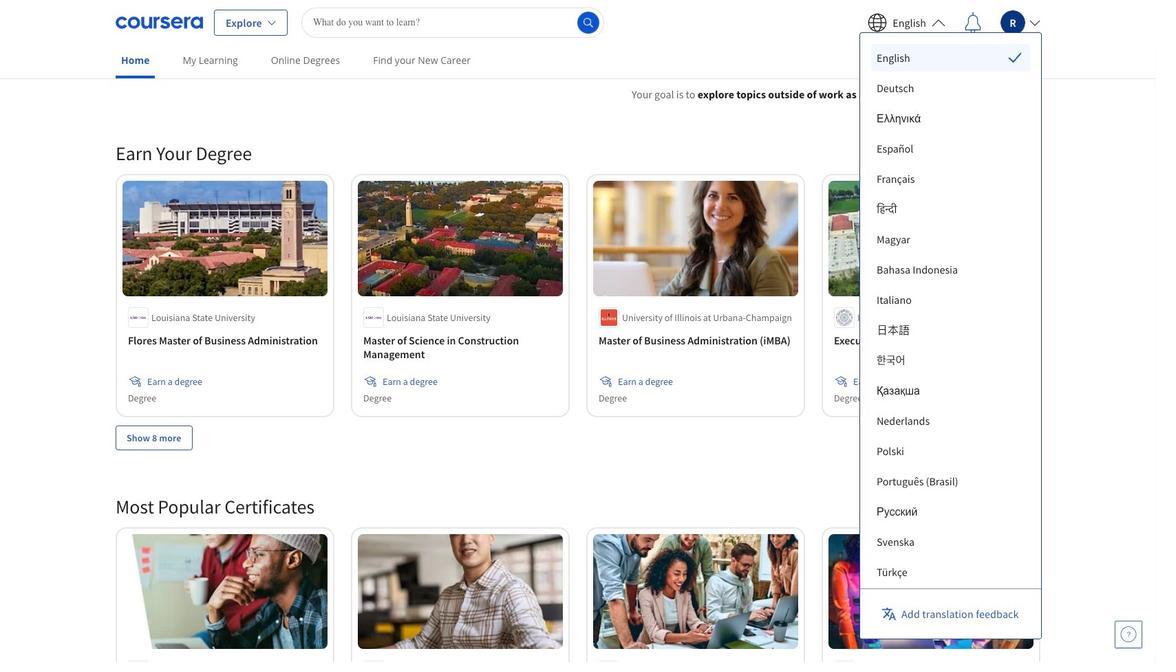 Task type: locate. For each thing, give the bounding box(es) containing it.
radio item
[[871, 44, 1030, 72]]

most popular certificates collection element
[[107, 472, 1049, 663]]

None search field
[[301, 7, 604, 38]]

main content
[[0, 70, 1156, 663]]

menu
[[871, 44, 1030, 663]]



Task type: vqa. For each thing, say whether or not it's contained in the screenshot.
Specialization
no



Task type: describe. For each thing, give the bounding box(es) containing it.
help center image
[[1120, 627, 1137, 643]]

earn your degree collection element
[[107, 119, 1049, 472]]

coursera image
[[116, 11, 203, 33]]



